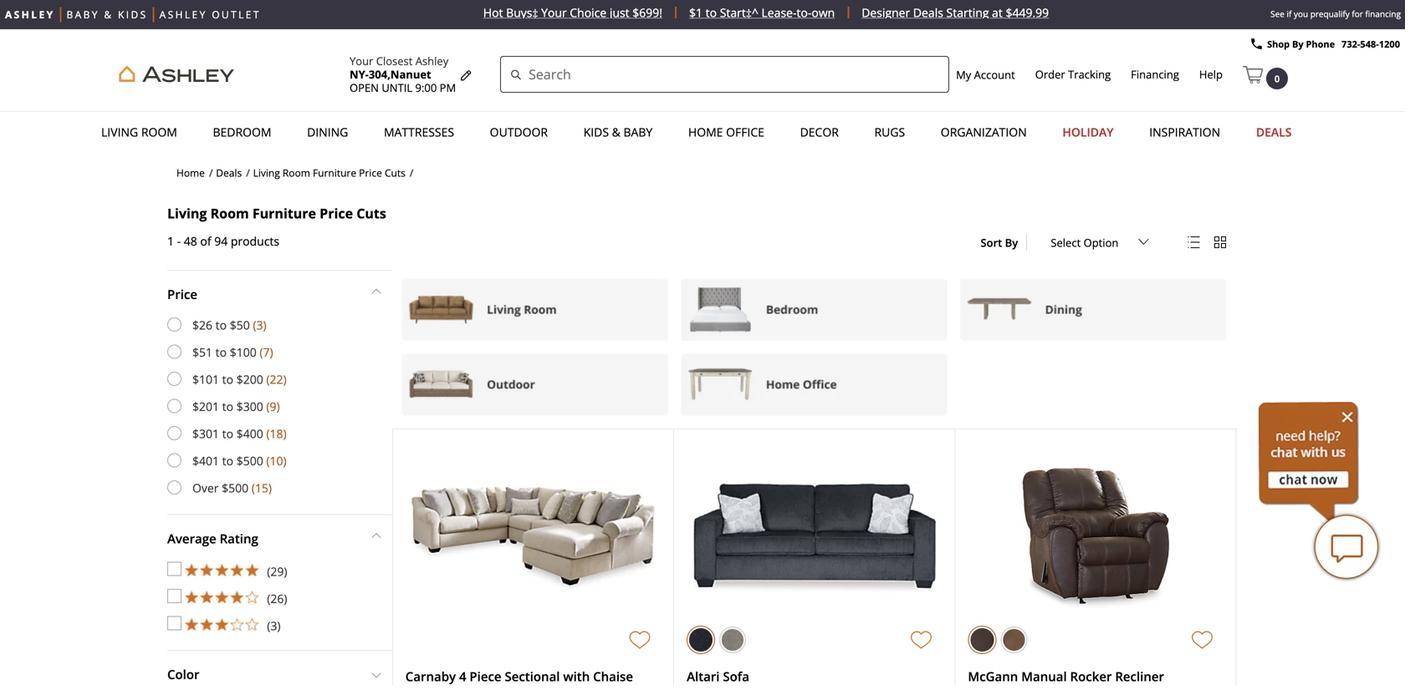 Task type: describe. For each thing, give the bounding box(es) containing it.
$200
[[236, 372, 263, 387]]

to for $400
[[222, 426, 233, 442]]

sort
[[981, 235, 1002, 251]]

$400
[[236, 426, 263, 442]]

baby
[[624, 124, 653, 140]]

0 horizontal spatial (3)
[[253, 317, 267, 333]]

carnaby 4 piece sectional with chaise, linen, large image
[[405, 484, 661, 596]]

outlet
[[212, 8, 261, 21]]

starting
[[946, 5, 989, 20]]

kids
[[584, 124, 609, 140]]

tracking
[[1068, 67, 1111, 82]]

0
[[1275, 72, 1280, 85]]

designer deals starting at $449.99
[[862, 5, 1049, 20]]

hot
[[483, 5, 503, 20]]

1 vertical spatial furniture
[[252, 204, 316, 222]]

bedroom link
[[208, 116, 276, 148]]

$401 to $500 (10)
[[192, 453, 287, 469]]

home link
[[176, 166, 205, 180]]

select
[[1051, 235, 1081, 251]]

option
[[1084, 235, 1119, 251]]

products
[[231, 233, 279, 249]]

to for $100
[[216, 344, 227, 360]]

(15)
[[252, 480, 272, 496]]

dining link
[[302, 116, 353, 148]]

$26
[[192, 317, 212, 333]]

to-
[[797, 5, 812, 20]]

until
[[382, 80, 412, 95]]

average rating
[[167, 531, 258, 548]]

hot buys‡ your choice just $699!
[[483, 5, 662, 20]]

1
[[167, 233, 174, 249]]

altari sofa, slate, large image
[[687, 482, 942, 599]]

ashley's furniture price cuts image
[[392, 270, 1237, 429]]

living room furniture price cuts main content
[[167, 156, 1238, 686]]

see if you prequalify for financing link
[[1266, 0, 1405, 28]]

you
[[1294, 8, 1308, 20]]

$51
[[192, 344, 212, 360]]

& for kids
[[612, 124, 621, 140]]

94
[[214, 233, 228, 249]]

outdoor link
[[485, 116, 553, 148]]

(29)
[[267, 564, 287, 580]]

home for home office
[[688, 124, 723, 140]]

decor link
[[795, 116, 844, 148]]

ny-
[[350, 67, 369, 82]]

organization
[[941, 124, 1027, 140]]

0 horizontal spatial living
[[101, 124, 138, 140]]

help link
[[1199, 67, 1223, 82]]

dining
[[307, 124, 348, 140]]

if
[[1287, 8, 1292, 20]]

$100
[[230, 344, 257, 360]]

1 vertical spatial living
[[253, 166, 280, 180]]

deals link inside living room furniture price cuts main content
[[216, 166, 242, 180]]

baby & kids link
[[66, 7, 148, 22]]

$1 to start‡^ lease-to-own link
[[677, 5, 849, 20]]

rugs
[[874, 124, 905, 140]]

inspiration link
[[1144, 116, 1226, 148]]

$1
[[689, 5, 703, 20]]

dialogue message for liveperson image
[[1259, 402, 1359, 523]]

& for baby
[[104, 8, 113, 21]]

rating
[[220, 531, 258, 548]]

by for sort
[[1005, 235, 1018, 251]]

(10)
[[266, 453, 287, 469]]

just
[[610, 5, 630, 20]]

to for $300
[[222, 399, 233, 415]]

financing
[[1131, 67, 1179, 82]]

lease-
[[762, 5, 797, 20]]

home for home link
[[176, 166, 205, 180]]

9:00
[[415, 80, 437, 95]]

$300
[[236, 399, 263, 415]]

order tracking
[[1035, 67, 1111, 82]]

(22)
[[266, 372, 287, 387]]

baby & kids
[[66, 8, 148, 21]]

1 horizontal spatial (3)
[[267, 618, 281, 634]]

pm
[[440, 80, 456, 95]]

shop
[[1267, 38, 1290, 50]]

inspiration
[[1149, 124, 1221, 140]]

(7)
[[260, 344, 273, 360]]

2 vertical spatial room
[[210, 204, 249, 222]]

your inside your closest ashley ny-304,nanuet
[[350, 54, 373, 69]]

organization link
[[936, 116, 1032, 148]]

(9)
[[266, 399, 280, 415]]

(26)
[[267, 591, 287, 607]]

hot buys‡ your choice just $699! link
[[471, 5, 677, 20]]

order
[[1035, 67, 1065, 82]]

$101 to $200 (22)
[[192, 372, 287, 387]]

$1 to start‡^ lease-to-own
[[689, 5, 835, 20]]

0 horizontal spatial price
[[167, 286, 197, 303]]

1 - 48 of 94 products region
[[167, 228, 279, 254]]

rugs link
[[869, 116, 910, 148]]

mattresses link
[[379, 116, 459, 148]]

to for $500
[[222, 453, 233, 469]]

by for shop
[[1292, 38, 1304, 50]]

1 vertical spatial living room furniture price cuts
[[167, 204, 386, 222]]

decor
[[800, 124, 839, 140]]



Task type: locate. For each thing, give the bounding box(es) containing it.
furniture up products
[[252, 204, 316, 222]]

ashley up 9:00
[[415, 54, 449, 69]]

room
[[141, 124, 177, 140], [283, 166, 310, 180], [210, 204, 249, 222]]

cuts down living room furniture price cuts link
[[356, 204, 386, 222]]

0 link
[[1243, 59, 1288, 89]]

1 - 48 of 94 products
[[167, 233, 279, 249]]

1 horizontal spatial price
[[320, 204, 353, 222]]

living
[[101, 124, 138, 140], [253, 166, 280, 180], [167, 204, 207, 222]]

1 vertical spatial &
[[612, 124, 621, 140]]

designer deals starting at $449.99 link
[[849, 5, 1062, 20]]

home left office
[[688, 124, 723, 140]]

1 horizontal spatial deals
[[913, 5, 943, 20]]

deals link down 0
[[1251, 116, 1297, 148]]

0 vertical spatial home
[[688, 124, 723, 140]]

prequalify
[[1310, 8, 1350, 20]]

0 vertical spatial living
[[101, 124, 138, 140]]

732-
[[1342, 38, 1360, 50]]

to left $50
[[216, 317, 227, 333]]

order tracking link
[[1035, 67, 1111, 82]]

home office link
[[683, 116, 769, 148]]

bedroom
[[213, 124, 271, 140]]

to for $200
[[222, 372, 233, 387]]

1 horizontal spatial your
[[541, 5, 567, 20]]

2 horizontal spatial deals
[[1256, 124, 1292, 140]]

by right sort
[[1005, 235, 1018, 251]]

-
[[177, 233, 181, 249]]

grid view icon image
[[1214, 237, 1226, 248]]

banner containing living room
[[0, 29, 1405, 152]]

furniture
[[313, 166, 356, 180], [252, 204, 316, 222]]

furniture down the dining link
[[313, 166, 356, 180]]

$201 to $300 (9)
[[192, 399, 280, 415]]

to right $201
[[222, 399, 233, 415]]

your up open
[[350, 54, 373, 69]]

open
[[350, 80, 379, 95]]

deals left starting
[[913, 5, 943, 20]]

$500 left the (10)
[[236, 453, 263, 469]]

1 horizontal spatial home
[[688, 124, 723, 140]]

to right $51
[[216, 344, 227, 360]]

ashley image
[[113, 63, 241, 86]]

1 horizontal spatial room
[[210, 204, 249, 222]]

0 vertical spatial (3)
[[253, 317, 267, 333]]

at
[[992, 5, 1003, 20]]

2 horizontal spatial living
[[253, 166, 280, 180]]

1 vertical spatial cuts
[[356, 204, 386, 222]]

by inside living room furniture price cuts main content
[[1005, 235, 1018, 251]]

2 horizontal spatial room
[[283, 166, 310, 180]]

1 horizontal spatial deals link
[[1251, 116, 1297, 148]]

0 horizontal spatial ashley
[[159, 8, 207, 21]]

(3) down (26)
[[267, 618, 281, 634]]

ashley inside your closest ashley ny-304,nanuet
[[415, 54, 449, 69]]

start‡^
[[720, 5, 759, 20]]

financing
[[1365, 8, 1401, 20]]

your right buys‡
[[541, 5, 567, 20]]

living up 48
[[167, 204, 207, 222]]

list view icon image
[[1188, 237, 1200, 248]]

1 vertical spatial ashley
[[415, 54, 449, 69]]

living down ashley image
[[101, 124, 138, 140]]

home
[[688, 124, 723, 140], [176, 166, 205, 180]]

home inside living room furniture price cuts main content
[[176, 166, 205, 180]]

price
[[359, 166, 382, 180], [320, 204, 353, 222], [167, 286, 197, 303]]

0 horizontal spatial deals
[[216, 166, 242, 180]]

cuts
[[385, 166, 406, 180], [356, 204, 386, 222]]

to
[[706, 5, 717, 20], [216, 317, 227, 333], [216, 344, 227, 360], [222, 372, 233, 387], [222, 399, 233, 415], [222, 426, 233, 442], [222, 453, 233, 469]]

office
[[726, 124, 764, 140]]

ashley right "kids"
[[159, 8, 207, 21]]

1 vertical spatial deals
[[1256, 124, 1292, 140]]

ashley outlet link
[[159, 7, 261, 22]]

0 vertical spatial $500
[[236, 453, 263, 469]]

1 horizontal spatial ashley
[[415, 54, 449, 69]]

to right $1
[[706, 5, 717, 20]]

0 vertical spatial furniture
[[313, 166, 356, 180]]

1 horizontal spatial by
[[1292, 38, 1304, 50]]

price down living room furniture price cuts link
[[320, 204, 353, 222]]

1 vertical spatial by
[[1005, 235, 1018, 251]]

kids & baby link
[[579, 116, 658, 148]]

kids
[[118, 8, 148, 21]]

room up 1 - 48 of 94 products region
[[210, 204, 249, 222]]

0 vertical spatial by
[[1292, 38, 1304, 50]]

& left "kids"
[[104, 8, 113, 21]]

deals inside living room furniture price cuts main content
[[216, 166, 242, 180]]

choice
[[570, 5, 607, 20]]

deals link
[[1251, 116, 1297, 148], [216, 166, 242, 180]]

to right the $101
[[222, 372, 233, 387]]

living room furniture price cuts link
[[253, 166, 406, 180]]

buys‡
[[506, 5, 538, 20]]

1 horizontal spatial living
[[167, 204, 207, 222]]

closest
[[376, 54, 413, 69]]

$301 to $400 (18)
[[192, 426, 287, 442]]

holiday
[[1063, 124, 1114, 140]]

baby
[[66, 8, 99, 21]]

living room furniture price cuts down the dining link
[[253, 166, 406, 180]]

0 horizontal spatial by
[[1005, 235, 1018, 251]]

living room furniture price cuts up products
[[167, 204, 386, 222]]

0 horizontal spatial &
[[104, 8, 113, 21]]

1 vertical spatial deals link
[[216, 166, 242, 180]]

1200
[[1379, 38, 1400, 50]]

mcgann recliner, walnut, large image
[[1019, 465, 1173, 615]]

select option
[[1051, 235, 1119, 251]]

0 vertical spatial your
[[541, 5, 567, 20]]

1 vertical spatial (3)
[[267, 618, 281, 634]]

2 vertical spatial price
[[167, 286, 197, 303]]

to right $401
[[222, 453, 233, 469]]

mattresses
[[384, 124, 454, 140]]

ashley
[[159, 8, 207, 21], [415, 54, 449, 69]]

ashley link
[[5, 7, 55, 22]]

living down bedroom
[[253, 166, 280, 180]]

my account link
[[956, 67, 1015, 82]]

to for start‡^
[[706, 5, 717, 20]]

1 vertical spatial your
[[350, 54, 373, 69]]

(26) link
[[167, 589, 287, 607]]

color
[[167, 666, 199, 684]]

48
[[184, 233, 197, 249]]

$201
[[192, 399, 219, 415]]

(3) link
[[167, 617, 281, 634]]

deals down 0
[[1256, 124, 1292, 140]]

my
[[956, 67, 971, 82]]

0 vertical spatial living room furniture price cuts
[[253, 166, 406, 180]]

& right kids
[[612, 124, 621, 140]]

price down mattresses link
[[359, 166, 382, 180]]

$301
[[192, 426, 219, 442]]

to for $50
[[216, 317, 227, 333]]

price up $26
[[167, 286, 197, 303]]

change location image
[[459, 69, 473, 82]]

room down dining
[[283, 166, 310, 180]]

1 vertical spatial home
[[176, 166, 205, 180]]

for
[[1352, 8, 1363, 20]]

banner
[[0, 29, 1405, 152]]

deals
[[913, 5, 943, 20], [1256, 124, 1292, 140], [216, 166, 242, 180]]

your closest ashley ny-304,nanuet
[[350, 54, 449, 82]]

0 vertical spatial room
[[141, 124, 177, 140]]

1 vertical spatial room
[[283, 166, 310, 180]]

0 vertical spatial ashley
[[159, 8, 207, 21]]

outdoor
[[490, 124, 548, 140]]

kids & baby
[[584, 124, 653, 140]]

(3) right $50
[[253, 317, 267, 333]]

None search field
[[500, 56, 949, 93]]

search image
[[510, 68, 522, 84]]

by right shop in the right of the page
[[1292, 38, 1304, 50]]

$101
[[192, 372, 219, 387]]

732-548-1200 link
[[1342, 38, 1400, 50]]

0 vertical spatial &
[[104, 8, 113, 21]]

home inside home office link
[[688, 124, 723, 140]]

ashley
[[5, 8, 55, 21]]

1 vertical spatial $500
[[222, 480, 249, 496]]

room up home link
[[141, 124, 177, 140]]

sort by
[[981, 235, 1018, 251]]

1 vertical spatial price
[[320, 204, 353, 222]]

0 vertical spatial cuts
[[385, 166, 406, 180]]

0 horizontal spatial your
[[350, 54, 373, 69]]

deals link right home link
[[216, 166, 242, 180]]

ashley outlet
[[159, 8, 261, 21]]

0 horizontal spatial room
[[141, 124, 177, 140]]

$401
[[192, 453, 219, 469]]

deals right home link
[[216, 166, 242, 180]]

2 horizontal spatial price
[[359, 166, 382, 180]]

0 horizontal spatial deals link
[[216, 166, 242, 180]]

help
[[1199, 67, 1223, 82]]

average
[[167, 531, 216, 548]]

home office
[[688, 124, 764, 140]]

of
[[200, 233, 211, 249]]

cuts down mattresses
[[385, 166, 406, 180]]

chat bubble mobile view image
[[1313, 514, 1380, 581]]

0 vertical spatial deals link
[[1251, 116, 1297, 148]]

0 vertical spatial price
[[359, 166, 382, 180]]

0 vertical spatial deals
[[913, 5, 943, 20]]

phone
[[1306, 38, 1335, 50]]

0 horizontal spatial home
[[176, 166, 205, 180]]

2 vertical spatial living
[[167, 204, 207, 222]]

own
[[812, 5, 835, 20]]

2 vertical spatial deals
[[216, 166, 242, 180]]

over
[[192, 480, 219, 496]]

holiday link
[[1058, 116, 1119, 148]]

account
[[974, 67, 1015, 82]]

living room
[[101, 124, 177, 140]]

home down living room
[[176, 166, 205, 180]]

304,nanuet
[[369, 67, 431, 82]]

over $500 (15)
[[192, 480, 272, 496]]

$500 left (15) at the bottom left
[[222, 480, 249, 496]]

your
[[541, 5, 567, 20], [350, 54, 373, 69]]

to left "$400"
[[222, 426, 233, 442]]

1 horizontal spatial &
[[612, 124, 621, 140]]



Task type: vqa. For each thing, say whether or not it's contained in the screenshot.


